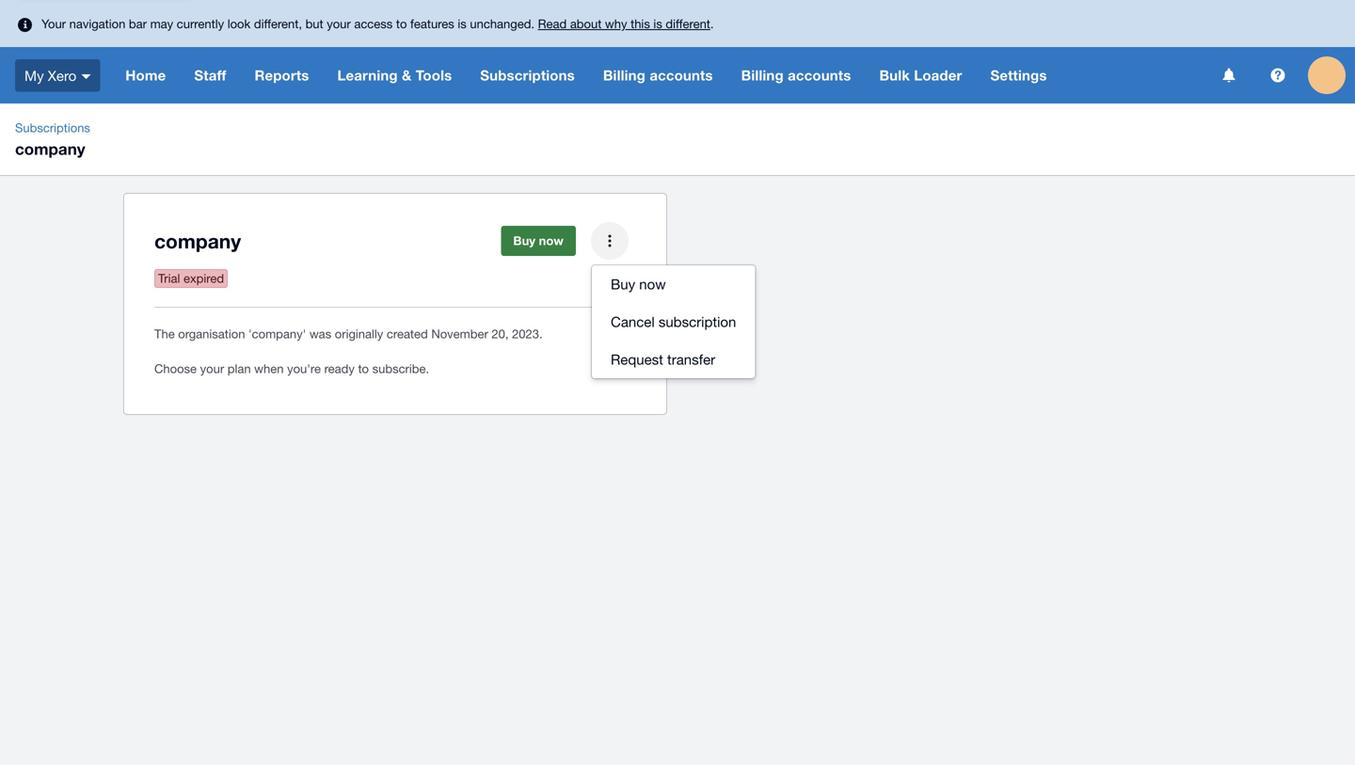 Task type: describe. For each thing, give the bounding box(es) containing it.
1 billing from the left
[[603, 67, 646, 84]]

settings
[[990, 67, 1047, 84]]

expired
[[183, 271, 224, 286]]

november
[[431, 327, 488, 341]]

you're
[[287, 361, 321, 376]]

home
[[125, 67, 166, 84]]

home link
[[111, 47, 180, 104]]

learning & tools
[[337, 67, 452, 84]]

why
[[605, 16, 627, 31]]

1 vertical spatial svg image
[[1223, 68, 1235, 82]]

2023
[[512, 327, 539, 341]]

features
[[410, 16, 454, 31]]

1 vertical spatial your
[[200, 361, 224, 376]]

xero
[[48, 67, 77, 84]]

now for the leftmost buy now link
[[539, 233, 564, 248]]

look
[[227, 16, 251, 31]]

0 vertical spatial to
[[396, 16, 407, 31]]

reports link
[[240, 47, 323, 104]]

0 horizontal spatial buy now link
[[501, 226, 576, 256]]

choose your plan when you're ready to subscribe.
[[154, 361, 429, 376]]

currently
[[177, 16, 224, 31]]

subscription
[[659, 313, 736, 330]]

1 billing accounts from the left
[[603, 67, 713, 84]]

access
[[354, 16, 393, 31]]

2 accounts from the left
[[788, 67, 851, 84]]

subscriptions for subscriptions company
[[15, 120, 90, 135]]

staff
[[194, 67, 226, 84]]

bulk loader
[[879, 67, 962, 84]]

but
[[305, 16, 323, 31]]

1 accounts from the left
[[650, 67, 713, 84]]

ready
[[324, 361, 355, 376]]

bulk
[[879, 67, 910, 84]]

2 is from the left
[[653, 16, 662, 31]]

group containing buy now
[[592, 265, 755, 378]]

company inside subscriptions company
[[15, 139, 85, 158]]

request transfer
[[611, 351, 715, 367]]

your navigation bar may currently look different, but your access to features is unchanged. read about why this is different .
[[41, 16, 714, 31]]

loader
[[914, 67, 962, 84]]

request transfer link
[[592, 341, 755, 378]]

1 horizontal spatial buy now link
[[592, 265, 755, 303]]

subscriptions for subscriptions
[[480, 67, 575, 84]]

1 is from the left
[[458, 16, 467, 31]]

different,
[[254, 16, 302, 31]]

1 vertical spatial company
[[154, 229, 241, 253]]

1 vertical spatial subscriptions link
[[8, 119, 98, 137]]

about
[[570, 16, 602, 31]]



Task type: locate. For each thing, give the bounding box(es) containing it.
0 horizontal spatial accounts
[[650, 67, 713, 84]]

subscriptions link down read
[[466, 47, 589, 104]]

transfer
[[667, 351, 715, 367]]

buy now link
[[501, 226, 576, 256], [592, 265, 755, 303]]

buy up 'cancel'
[[611, 276, 635, 292]]

billing accounts
[[603, 67, 713, 84], [741, 67, 851, 84]]

bulk loader link
[[865, 47, 976, 104]]

the organisation 'company' was originally created november 20, 2023 .
[[154, 327, 543, 341]]

banner containing home
[[0, 0, 1355, 104]]

cancel subscription
[[611, 313, 736, 330]]

more row options image
[[591, 222, 628, 260]]

when
[[254, 361, 284, 376]]

1 billing accounts link from the left
[[589, 47, 727, 104]]

1 horizontal spatial svg image
[[1223, 68, 1235, 82]]

banner
[[0, 0, 1355, 104]]

1 vertical spatial buy now link
[[592, 265, 755, 303]]

1 horizontal spatial is
[[653, 16, 662, 31]]

0 vertical spatial buy now
[[513, 233, 564, 248]]

1 horizontal spatial billing
[[741, 67, 784, 84]]

the
[[154, 327, 175, 341]]

trial
[[158, 271, 180, 286]]

1 horizontal spatial your
[[327, 16, 351, 31]]

. right 20,
[[539, 327, 543, 341]]

organisation
[[178, 327, 245, 341]]

1 horizontal spatial buy now
[[611, 276, 666, 292]]

your
[[41, 16, 66, 31]]

reports
[[255, 67, 309, 84]]

unchanged.
[[470, 16, 535, 31]]

settings button
[[976, 47, 1061, 104]]

subscriptions link
[[466, 47, 589, 104], [8, 119, 98, 137]]

0 horizontal spatial to
[[358, 361, 369, 376]]

navigation
[[69, 16, 125, 31]]

0 horizontal spatial .
[[539, 327, 543, 341]]

now left more row options icon
[[539, 233, 564, 248]]

1 horizontal spatial to
[[396, 16, 407, 31]]

0 horizontal spatial subscriptions
[[15, 120, 90, 135]]

originally
[[335, 327, 383, 341]]

my xero button
[[0, 47, 111, 104]]

subscriptions down my xero
[[15, 120, 90, 135]]

&
[[402, 67, 412, 84]]

subscriptions company
[[15, 120, 90, 158]]

is right 'this'
[[653, 16, 662, 31]]

this
[[631, 16, 650, 31]]

1 vertical spatial now
[[639, 276, 666, 292]]

. right 'this'
[[710, 16, 714, 31]]

1 horizontal spatial now
[[639, 276, 666, 292]]

is
[[458, 16, 467, 31], [653, 16, 662, 31]]

now for rightmost buy now link
[[639, 276, 666, 292]]

billing accounts link
[[589, 47, 727, 104], [727, 47, 865, 104]]

accounts
[[650, 67, 713, 84], [788, 67, 851, 84]]

may
[[150, 16, 173, 31]]

staff link
[[180, 47, 240, 104]]

read
[[538, 16, 567, 31]]

billing
[[603, 67, 646, 84], [741, 67, 784, 84]]

1 horizontal spatial billing accounts
[[741, 67, 851, 84]]

learning
[[337, 67, 398, 84]]

your
[[327, 16, 351, 31], [200, 361, 224, 376]]

subscribe.
[[372, 361, 429, 376]]

buy left more row options icon
[[513, 233, 535, 248]]

buy now up 'cancel'
[[611, 276, 666, 292]]

0 vertical spatial your
[[327, 16, 351, 31]]

1 vertical spatial buy now
[[611, 276, 666, 292]]

0 vertical spatial company
[[15, 139, 85, 158]]

0 horizontal spatial is
[[458, 16, 467, 31]]

0 vertical spatial subscriptions
[[480, 67, 575, 84]]

your left plan
[[200, 361, 224, 376]]

2 billing accounts link from the left
[[727, 47, 865, 104]]

to
[[396, 16, 407, 31], [358, 361, 369, 376]]

bar
[[129, 16, 147, 31]]

2 billing accounts from the left
[[741, 67, 851, 84]]

0 vertical spatial now
[[539, 233, 564, 248]]

your right but
[[327, 16, 351, 31]]

1 vertical spatial subscriptions
[[15, 120, 90, 135]]

0 horizontal spatial billing
[[603, 67, 646, 84]]

my xero
[[24, 67, 77, 84]]

0 horizontal spatial subscriptions link
[[8, 119, 98, 137]]

accounts down different at top
[[650, 67, 713, 84]]

accounts left bulk on the top right
[[788, 67, 851, 84]]

2 billing from the left
[[741, 67, 784, 84]]

0 horizontal spatial buy
[[513, 233, 535, 248]]

now inside group
[[639, 276, 666, 292]]

0 horizontal spatial your
[[200, 361, 224, 376]]

1 vertical spatial to
[[358, 361, 369, 376]]

subscriptions down read
[[480, 67, 575, 84]]

company up expired
[[154, 229, 241, 253]]

plan
[[228, 361, 251, 376]]

1 horizontal spatial subscriptions link
[[466, 47, 589, 104]]

1 vertical spatial .
[[539, 327, 543, 341]]

0 vertical spatial subscriptions link
[[466, 47, 589, 104]]

to right ready
[[358, 361, 369, 376]]

cancel subscription button
[[592, 303, 755, 341]]

trial expired
[[158, 271, 224, 286]]

0 horizontal spatial svg image
[[81, 74, 91, 79]]

0 horizontal spatial company
[[15, 139, 85, 158]]

0 vertical spatial .
[[710, 16, 714, 31]]

0 horizontal spatial billing accounts
[[603, 67, 713, 84]]

now up 'cancel'
[[639, 276, 666, 292]]

buy
[[513, 233, 535, 248], [611, 276, 635, 292]]

my
[[24, 67, 44, 84]]

20,
[[492, 327, 509, 341]]

request
[[611, 351, 663, 367]]

is right features
[[458, 16, 467, 31]]

buy inside group
[[611, 276, 635, 292]]

company
[[15, 139, 85, 158], [154, 229, 241, 253]]

1 horizontal spatial .
[[710, 16, 714, 31]]

to right access
[[396, 16, 407, 31]]

cancel
[[611, 313, 655, 330]]

svg image inside the 'my xero' 'popup button'
[[81, 74, 91, 79]]

buy now link up cancel subscription on the top of the page
[[592, 265, 755, 303]]

0 horizontal spatial buy now
[[513, 233, 564, 248]]

your inside banner
[[327, 16, 351, 31]]

buy now
[[513, 233, 564, 248], [611, 276, 666, 292]]

svg image
[[18, 18, 32, 32], [1223, 68, 1235, 82]]

.
[[710, 16, 714, 31], [539, 327, 543, 341]]

0 horizontal spatial svg image
[[18, 18, 32, 32]]

created
[[387, 327, 428, 341]]

1 horizontal spatial accounts
[[788, 67, 851, 84]]

different
[[666, 16, 710, 31]]

group
[[592, 265, 755, 378]]

svg image
[[1271, 68, 1285, 82], [81, 74, 91, 79]]

company down my xero
[[15, 139, 85, 158]]

0 vertical spatial buy now link
[[501, 226, 576, 256]]

0 vertical spatial svg image
[[18, 18, 32, 32]]

buy now left more row options icon
[[513, 233, 564, 248]]

0 horizontal spatial now
[[539, 233, 564, 248]]

subscriptions
[[480, 67, 575, 84], [15, 120, 90, 135]]

0 vertical spatial buy
[[513, 233, 535, 248]]

was
[[309, 327, 331, 341]]

1 horizontal spatial subscriptions
[[480, 67, 575, 84]]

1 vertical spatial buy
[[611, 276, 635, 292]]

learning & tools button
[[323, 47, 466, 104]]

subscriptions link down my xero
[[8, 119, 98, 137]]

1 horizontal spatial buy
[[611, 276, 635, 292]]

subscriptions inside subscriptions link
[[480, 67, 575, 84]]

read about why this is different link
[[538, 9, 710, 38]]

tools
[[416, 67, 452, 84]]

buy now inside group
[[611, 276, 666, 292]]

now
[[539, 233, 564, 248], [639, 276, 666, 292]]

'company'
[[248, 327, 306, 341]]

1 horizontal spatial company
[[154, 229, 241, 253]]

1 horizontal spatial svg image
[[1271, 68, 1285, 82]]

choose
[[154, 361, 197, 376]]

buy now link left more row options icon
[[501, 226, 576, 256]]



Task type: vqa. For each thing, say whether or not it's contained in the screenshot.
right svg icon
no



